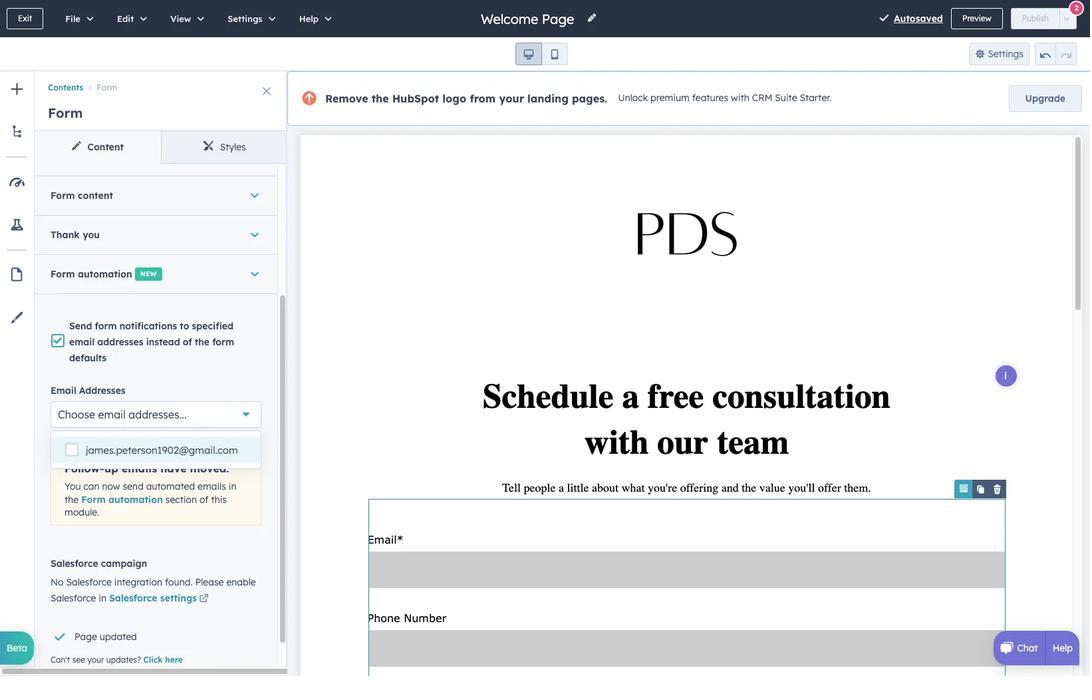 Task type: vqa. For each thing, say whether or not it's contained in the screenshot.
rightmost access
no



Task type: describe. For each thing, give the bounding box(es) containing it.
instead
[[146, 336, 180, 348]]

you
[[83, 229, 100, 241]]

specified
[[192, 320, 234, 332]]

choose email addresses... button
[[51, 401, 262, 428]]

close image
[[263, 87, 271, 95]]

integration
[[114, 576, 162, 588]]

emails inside you can now send automated emails in the
[[198, 480, 226, 492]]

you can now send automated emails in the
[[65, 480, 237, 505]]

found.
[[165, 576, 193, 588]]

contents
[[48, 83, 83, 93]]

publish
[[1023, 13, 1049, 23]]

salesforce down the no
[[51, 592, 96, 604]]

0 vertical spatial form automation
[[51, 268, 132, 280]]

follow-up emails have moved.
[[65, 462, 229, 475]]

2
[[1075, 3, 1079, 12]]

settings
[[160, 592, 197, 604]]

follow-
[[65, 462, 104, 475]]

no salesforce integration found. please enable salesforce in
[[51, 576, 256, 604]]

the inside you can now send automated emails in the
[[65, 493, 79, 505]]

form button
[[83, 83, 118, 93]]

section of this module.
[[65, 493, 227, 518]]

in inside you can now send automated emails in the
[[229, 480, 237, 492]]

click
[[143, 655, 163, 665]]

caret image inside thank you dropdown button
[[251, 228, 259, 241]]

send
[[123, 480, 144, 492]]

2 caret image from the top
[[251, 267, 259, 281]]

send
[[69, 320, 92, 332]]

send form notifications to specified email addresses instead of the form defaults
[[69, 320, 234, 364]]

salesforce settings link
[[109, 592, 211, 604]]

exit link
[[7, 8, 43, 29]]

premium
[[651, 92, 690, 104]]

page
[[75, 631, 97, 643]]

can
[[83, 480, 100, 492]]

new
[[140, 269, 157, 278]]

salesforce up the no
[[51, 558, 98, 570]]

features
[[693, 92, 729, 104]]

here
[[165, 655, 183, 665]]

email
[[51, 385, 76, 397]]

choose
[[58, 408, 95, 421]]

of inside send form notifications to specified email addresses instead of the form defaults
[[183, 336, 192, 348]]

unlock
[[618, 92, 648, 104]]

tab list containing content
[[35, 131, 287, 164]]

moved.
[[190, 462, 229, 475]]

1 horizontal spatial settings
[[988, 48, 1024, 60]]

chat
[[1018, 642, 1039, 654]]

remove the hubspot logo from your landing pages.
[[325, 92, 608, 105]]

page updated status
[[48, 614, 256, 649]]

in inside the 'no salesforce integration found. please enable salesforce in'
[[99, 592, 106, 604]]

click here button
[[143, 654, 183, 666]]

1 horizontal spatial form
[[212, 336, 234, 348]]

email addresses
[[51, 385, 126, 397]]

view
[[170, 13, 191, 24]]

automated
[[146, 480, 195, 492]]

addresses
[[79, 385, 126, 397]]

help button
[[285, 0, 341, 37]]

preview button
[[951, 8, 1003, 29]]

thank
[[51, 229, 80, 241]]

starter.
[[800, 92, 832, 104]]

unlock premium features with crm suite starter.
[[618, 92, 832, 104]]

remove
[[325, 92, 368, 105]]

module.
[[65, 506, 99, 518]]

edit button
[[103, 0, 157, 37]]

notifications
[[120, 320, 177, 332]]

can't see your updates? click here
[[51, 655, 183, 665]]

styles
[[220, 141, 246, 153]]

addresses...
[[129, 408, 187, 421]]

styles link
[[161, 131, 287, 163]]

0 vertical spatial emails
[[122, 462, 157, 475]]

suite
[[775, 92, 798, 104]]

caret image
[[251, 189, 259, 202]]

salesforce down salesforce campaign
[[66, 576, 112, 588]]

form down the "thank"
[[51, 268, 75, 280]]

autosaved button
[[894, 11, 944, 27]]

thank you button
[[51, 215, 262, 254]]

edit
[[117, 13, 134, 24]]

form automation button
[[81, 493, 163, 505]]

form content button
[[51, 176, 262, 215]]

0 vertical spatial your
[[499, 92, 524, 105]]

form down "contents"
[[48, 104, 83, 121]]

pages.
[[572, 92, 608, 105]]

page updated
[[75, 631, 137, 643]]

email inside send form notifications to specified email addresses instead of the form defaults
[[69, 336, 95, 348]]

of inside section of this module.
[[200, 493, 209, 505]]

from
[[470, 92, 496, 105]]

you
[[65, 480, 81, 492]]

1 vertical spatial help
[[1053, 642, 1073, 654]]



Task type: locate. For each thing, give the bounding box(es) containing it.
email inside dropdown button
[[98, 408, 126, 421]]

the down specified
[[195, 336, 210, 348]]

form down specified
[[212, 336, 234, 348]]

updates?
[[106, 655, 141, 665]]

section
[[166, 493, 197, 505]]

emails up 'send' at the bottom of the page
[[122, 462, 157, 475]]

0 horizontal spatial of
[[183, 336, 192, 348]]

thank you
[[51, 229, 100, 241]]

1 vertical spatial caret image
[[251, 267, 259, 281]]

salesforce settings
[[109, 592, 197, 604]]

campaign
[[101, 558, 147, 570]]

updated
[[100, 631, 137, 643]]

hubspot
[[392, 92, 439, 105]]

0 vertical spatial automation
[[78, 268, 132, 280]]

1 vertical spatial form automation
[[81, 493, 163, 505]]

1 horizontal spatial of
[[200, 493, 209, 505]]

1 vertical spatial emails
[[198, 480, 226, 492]]

settings button
[[214, 0, 285, 37], [969, 43, 1030, 65]]

settings right view button
[[228, 13, 263, 24]]

0 horizontal spatial emails
[[122, 462, 157, 475]]

can't
[[51, 655, 70, 665]]

form content
[[51, 189, 113, 201]]

logo
[[443, 92, 467, 105]]

this
[[211, 493, 227, 505]]

1 vertical spatial your
[[87, 655, 104, 665]]

salesforce
[[51, 558, 98, 570], [66, 576, 112, 588], [51, 592, 96, 604], [109, 592, 157, 604]]

contents button
[[48, 83, 83, 93]]

in down moved. on the left of the page
[[229, 480, 237, 492]]

help inside button
[[299, 13, 319, 24]]

caret image
[[251, 228, 259, 241], [251, 267, 259, 281]]

1 horizontal spatial email
[[98, 408, 126, 421]]

form up addresses
[[95, 320, 117, 332]]

1 caret image from the top
[[251, 228, 259, 241]]

publish group
[[1011, 8, 1077, 29]]

no
[[51, 576, 64, 588]]

1 horizontal spatial settings button
[[969, 43, 1030, 65]]

1 vertical spatial settings button
[[969, 43, 1030, 65]]

have
[[160, 462, 187, 475]]

2 horizontal spatial the
[[372, 92, 389, 105]]

the right remove
[[372, 92, 389, 105]]

0 vertical spatial caret image
[[251, 228, 259, 241]]

1 vertical spatial of
[[200, 493, 209, 505]]

2 vertical spatial the
[[65, 493, 79, 505]]

of left this
[[200, 493, 209, 505]]

0 vertical spatial help
[[299, 13, 319, 24]]

form automation
[[51, 268, 132, 280], [81, 493, 163, 505]]

emails
[[122, 462, 157, 475], [198, 480, 226, 492]]

1 horizontal spatial group
[[1035, 43, 1077, 65]]

file button
[[51, 0, 103, 37]]

publish button
[[1011, 8, 1061, 29]]

0 horizontal spatial form
[[95, 320, 117, 332]]

1 vertical spatial in
[[99, 592, 106, 604]]

file
[[65, 13, 80, 24]]

automation down 'send' at the bottom of the page
[[108, 493, 163, 505]]

tab list
[[35, 131, 287, 164]]

the down the you at the bottom left of page
[[65, 493, 79, 505]]

content link
[[35, 131, 161, 163]]

navigation
[[35, 71, 287, 95]]

0 horizontal spatial group
[[516, 43, 568, 65]]

0 horizontal spatial the
[[65, 493, 79, 505]]

1 vertical spatial automation
[[108, 493, 163, 505]]

crm
[[752, 92, 773, 104]]

with
[[731, 92, 750, 104]]

1 vertical spatial form
[[212, 336, 234, 348]]

0 vertical spatial in
[[229, 480, 237, 492]]

the inside send form notifications to specified email addresses instead of the form defaults
[[195, 336, 210, 348]]

form inside dropdown button
[[51, 189, 75, 201]]

group
[[516, 43, 568, 65], [1035, 43, 1077, 65]]

1 horizontal spatial in
[[229, 480, 237, 492]]

2 group from the left
[[1035, 43, 1077, 65]]

email
[[69, 336, 95, 348], [98, 408, 126, 421]]

please
[[195, 576, 224, 588]]

0 horizontal spatial email
[[69, 336, 95, 348]]

up
[[104, 462, 118, 475]]

group down publish group
[[1035, 43, 1077, 65]]

0 horizontal spatial help
[[299, 13, 319, 24]]

content
[[88, 141, 124, 153]]

beta
[[7, 642, 27, 654]]

0 vertical spatial form
[[95, 320, 117, 332]]

0 vertical spatial the
[[372, 92, 389, 105]]

the
[[372, 92, 389, 105], [195, 336, 210, 348], [65, 493, 79, 505]]

tab panel containing choose email addresses...
[[35, 0, 287, 667]]

group up landing
[[516, 43, 568, 65]]

enable
[[226, 576, 256, 588]]

1 vertical spatial the
[[195, 336, 210, 348]]

form left content
[[51, 189, 75, 201]]

1 horizontal spatial emails
[[198, 480, 226, 492]]

your right from
[[499, 92, 524, 105]]

upgrade
[[1026, 92, 1066, 104]]

your inside tab panel
[[87, 655, 104, 665]]

preview
[[963, 13, 992, 23]]

salesforce down integration
[[109, 592, 157, 604]]

beta button
[[0, 631, 34, 665]]

of down to
[[183, 336, 192, 348]]

your right see on the bottom of the page
[[87, 655, 104, 665]]

view button
[[157, 0, 214, 37]]

0 horizontal spatial settings
[[228, 13, 263, 24]]

1 horizontal spatial your
[[499, 92, 524, 105]]

in
[[229, 480, 237, 492], [99, 592, 106, 604]]

0 horizontal spatial in
[[99, 592, 106, 604]]

email down "addresses" in the left bottom of the page
[[98, 408, 126, 421]]

0 vertical spatial of
[[183, 336, 192, 348]]

1 vertical spatial settings
[[988, 48, 1024, 60]]

emails up this
[[198, 480, 226, 492]]

autosaved
[[894, 13, 944, 25]]

0 horizontal spatial settings button
[[214, 0, 285, 37]]

james.peterson1902@gmail.com list box
[[51, 431, 261, 468]]

link opens in a new window image
[[199, 594, 209, 604]]

choose email addresses...
[[58, 408, 187, 421]]

form
[[95, 320, 117, 332], [212, 336, 234, 348]]

form right contents button
[[97, 83, 118, 93]]

automation down you
[[78, 268, 132, 280]]

form down the can
[[81, 493, 106, 505]]

1 group from the left
[[516, 43, 568, 65]]

link opens in a new window image
[[199, 594, 209, 604]]

james.peterson1902@gmail.com
[[86, 444, 238, 456]]

your
[[499, 92, 524, 105], [87, 655, 104, 665]]

1 vertical spatial email
[[98, 408, 126, 421]]

1 horizontal spatial the
[[195, 336, 210, 348]]

None field
[[480, 10, 579, 28]]

in down salesforce campaign
[[99, 592, 106, 604]]

now
[[102, 480, 120, 492]]

1 horizontal spatial help
[[1053, 642, 1073, 654]]

0 horizontal spatial your
[[87, 655, 104, 665]]

navigation containing contents
[[35, 71, 287, 95]]

salesforce campaign
[[51, 558, 147, 570]]

upgrade link
[[1009, 85, 1083, 112]]

0 vertical spatial email
[[69, 336, 95, 348]]

exit
[[18, 13, 32, 23]]

form automation down now
[[81, 493, 163, 505]]

0 vertical spatial settings button
[[214, 0, 285, 37]]

email down send
[[69, 336, 95, 348]]

landing
[[528, 92, 569, 105]]

0 vertical spatial settings
[[228, 13, 263, 24]]

form inside navigation
[[97, 83, 118, 93]]

help
[[299, 13, 319, 24], [1053, 642, 1073, 654]]

form automation down you
[[51, 268, 132, 280]]

see
[[72, 655, 85, 665]]

defaults
[[69, 352, 107, 364]]

to
[[180, 320, 189, 332]]

content
[[78, 189, 113, 201]]

tab panel
[[35, 0, 287, 667]]

addresses
[[97, 336, 143, 348]]

settings down preview button
[[988, 48, 1024, 60]]

settings
[[228, 13, 263, 24], [988, 48, 1024, 60]]

form
[[97, 83, 118, 93], [48, 104, 83, 121], [51, 189, 75, 201], [51, 268, 75, 280], [81, 493, 106, 505]]



